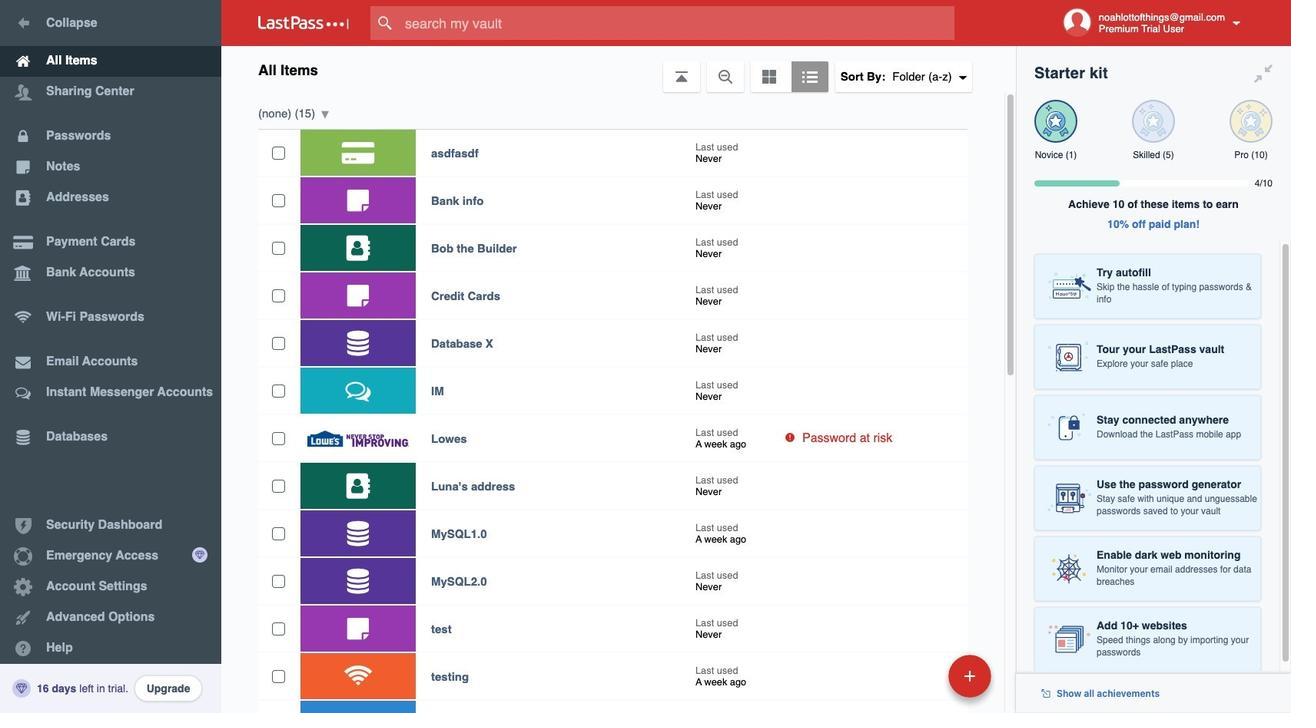 Task type: vqa. For each thing, say whether or not it's contained in the screenshot.
search my deleted items "text box"
no



Task type: describe. For each thing, give the bounding box(es) containing it.
Search search field
[[370, 6, 985, 40]]

new item navigation
[[843, 651, 1001, 714]]

main navigation navigation
[[0, 0, 221, 714]]

search my vault text field
[[370, 6, 985, 40]]



Task type: locate. For each thing, give the bounding box(es) containing it.
new item element
[[843, 655, 997, 699]]

lastpass image
[[258, 16, 349, 30]]

vault options navigation
[[221, 46, 1016, 92]]



